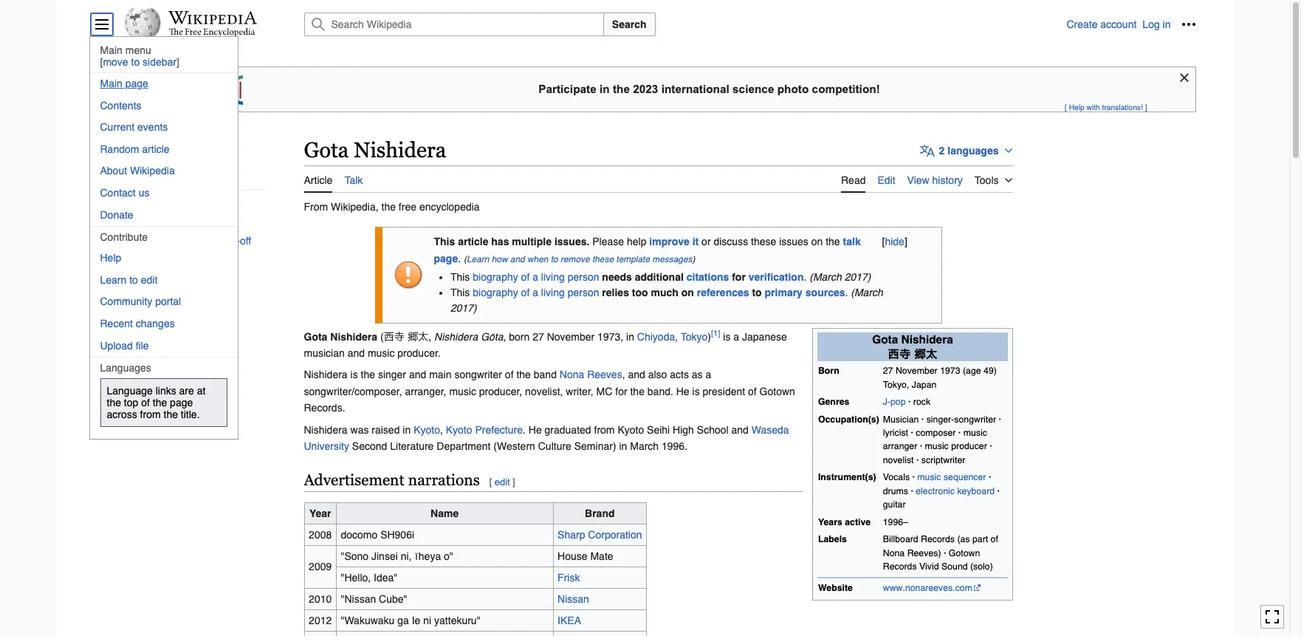 Task type: describe. For each thing, give the bounding box(es) containing it.
translations!
[[1103, 103, 1144, 112]]

in right participate
[[600, 83, 610, 95]]

reeves)
[[908, 548, 942, 558]]

"nissan
[[341, 593, 376, 605]]

] inside gota nishidera element
[[513, 477, 515, 488]]

labels
[[819, 534, 847, 545]]

. up the second literature department (western culture seminar) in march 1996.
[[523, 424, 526, 436]]

article link
[[304, 165, 333, 193]]

contents for contents hide
[[94, 172, 136, 184]]

. up primary sources link
[[804, 271, 807, 283]]

"sono jinsei ni, īheya o"
[[341, 550, 454, 562]]

of inside language links are at the top of the page across from the title.
[[141, 397, 150, 409]]

and inside , and also acts as a songwriter/composer, arranger, music producer, novelist, writer, mc for the band. he is president of gotown records.
[[628, 369, 646, 381]]

27 inside gota nishidera ( 西寺 郷太 , nishidera gōta , born 27 november 1973, in chiyoda, tokyo ) [1]
[[533, 331, 544, 343]]

music for music producer novelist
[[925, 441, 949, 452]]

appearances
[[124, 288, 184, 300]]

band.
[[648, 386, 674, 397]]

music for music sequencer drums
[[918, 472, 942, 483]]

nishidera down musician
[[304, 369, 348, 381]]

contributions
[[94, 330, 155, 342]]

nishidera is the singer and main songwriter of the band nona reeves
[[304, 369, 623, 381]]

november inside the 27 november 1973 (age 49) tokyo, japan
[[896, 366, 938, 376]]

docomo sh906i
[[341, 529, 415, 541]]

the inside , and also acts as a songwriter/composer, arranger, music producer, novelist, writer, mc for the band. he is president of gotown records.
[[631, 386, 645, 397]]

international
[[662, 83, 730, 95]]

log in and more options image
[[1182, 17, 1197, 32]]

the left 'free'
[[382, 201, 396, 213]]

personal tools navigation
[[1067, 13, 1201, 36]]

the left talk
[[826, 236, 841, 248]]

help link
[[90, 248, 238, 268]]

and for how
[[510, 254, 525, 264]]

contents for contents
[[100, 99, 142, 111]]

novelist,
[[525, 386, 563, 397]]

advertisement narrations link
[[94, 210, 267, 231]]

upload file
[[100, 340, 149, 351]]

scriptwriter
[[922, 455, 966, 465]]

( inside . ( learn how and when to remove these template messages )
[[464, 254, 467, 264]]

1 horizontal spatial on
[[812, 236, 823, 248]]

participate in the 2023 international science photo competition!
[[539, 83, 881, 95]]

0 vertical spatial 2017
[[845, 271, 868, 283]]

external
[[94, 392, 132, 404]]

he inside , and also acts as a songwriter/composer, arranger, music producer, novelist, writer, mc for the band. he is president of gotown records.
[[677, 386, 690, 397]]

account
[[1101, 18, 1137, 30]]

title.
[[181, 409, 200, 420]]

ga
[[398, 615, 409, 626]]

the right top
[[153, 397, 167, 409]]

living for relies
[[541, 287, 565, 299]]

billboard
[[883, 534, 919, 545]]

to up radio appearances
[[129, 274, 138, 286]]

contact
[[100, 187, 136, 199]]

sh906i
[[381, 529, 415, 541]]

. left how
[[458, 252, 461, 264]]

(western
[[494, 440, 536, 452]]

, up producer.
[[429, 331, 432, 343]]

idea"
[[374, 572, 398, 584]]

1 horizontal spatial for
[[732, 271, 746, 283]]

chiyoda,
[[638, 331, 678, 343]]

music inside is a japanese musician and music producer.
[[368, 347, 395, 359]]

Search Wikipedia search field
[[304, 13, 604, 36]]

the left top
[[107, 397, 121, 409]]

as
[[692, 369, 703, 381]]

march inside march 2017
[[855, 287, 884, 299]]

programmes inside tv appearances, specials, one-off guest programmes
[[122, 247, 180, 259]]

menu image
[[94, 17, 109, 32]]

fullscreen image
[[1266, 610, 1280, 625]]

one-
[[219, 235, 240, 247]]

and for musician
[[348, 347, 365, 359]]

2 kyoto from the left
[[446, 424, 473, 436]]

西寺 inside gota nishidera ( 西寺 郷太 , nishidera gōta , born 27 november 1973, in chiyoda, tokyo ) [1]
[[384, 331, 405, 342]]

2017 inside march 2017
[[451, 302, 474, 314]]

to inside . ( learn how and when to remove these template messages )
[[551, 254, 558, 264]]

contents hide
[[94, 172, 161, 184]]

talk
[[345, 174, 363, 186]]

in up literature at the left bottom
[[403, 424, 411, 436]]

house mate
[[558, 550, 614, 562]]

off
[[240, 235, 251, 247]]

donate
[[100, 209, 133, 221]]

changes
[[136, 318, 175, 329]]

hide image
[[1176, 69, 1194, 86]]

[1] link
[[712, 328, 721, 338]]

competition!
[[812, 83, 881, 95]]

sequencer
[[944, 472, 987, 483]]

person for needs additional
[[568, 271, 600, 283]]

to down verification
[[752, 287, 762, 299]]

the free encyclopedia image
[[169, 28, 256, 38]]

it
[[693, 236, 699, 248]]

gotown inside 'gotown records vivid sound (solo)'
[[949, 548, 981, 558]]

main page link
[[90, 73, 238, 94]]

) inside gota nishidera ( 西寺 郷太 , nishidera gōta , born 27 november 1973, in chiyoda, tokyo ) [1]
[[708, 331, 712, 343]]

edit link
[[878, 165, 896, 191]]

[ for [ help with translations! ]
[[1065, 103, 1067, 112]]

2012
[[309, 615, 332, 626]]

the left band
[[517, 369, 531, 381]]

biography of a living person link for relies
[[473, 287, 600, 299]]

musician
[[304, 347, 345, 359]]

verification
[[749, 271, 804, 283]]

the left the 2023
[[613, 83, 630, 95]]

create account log in
[[1067, 18, 1171, 30]]

this for this biography of a living person needs additional citations for verification . ( march 2017 )
[[451, 271, 470, 283]]

citations
[[687, 271, 729, 283]]

gota nishidera main content
[[298, 130, 1197, 636]]

november inside gota nishidera ( 西寺 郷太 , nishidera gōta , born 27 november 1973, in chiyoda, tokyo ) [1]
[[547, 331, 595, 343]]

"hello, idea"
[[341, 572, 398, 584]]

community portal link
[[90, 291, 238, 312]]

wikipedia image
[[168, 11, 257, 24]]

genres
[[819, 397, 850, 407]]

"wakuwaku ga ie ni yattekuru"
[[341, 615, 481, 626]]

house
[[558, 550, 588, 562]]

events
[[137, 121, 168, 133]]

hide inside hide dropdown button
[[885, 236, 905, 248]]

or
[[702, 236, 711, 248]]

is inside , and also acts as a songwriter/composer, arranger, music producer, novelist, writer, mc for the band. he is president of gotown records.
[[693, 386, 700, 397]]

1 horizontal spatial help
[[1070, 103, 1085, 112]]

hide button
[[881, 234, 910, 250]]

[ for [ edit ]
[[490, 477, 492, 488]]

gota nishidera ( 西寺 郷太 , nishidera gōta , born 27 november 1973, in chiyoda, tokyo ) [1]
[[304, 328, 721, 343]]

billboard records (as part of nona reeves)
[[883, 534, 999, 558]]

occupation(s)
[[819, 414, 880, 424]]

primary sources link
[[765, 287, 846, 299]]

portal
[[155, 296, 181, 308]]

person for relies too much on
[[568, 287, 600, 299]]

article for random
[[142, 143, 170, 155]]

music arranger
[[883, 428, 988, 452]]

wikipedia
[[130, 165, 175, 177]]

active
[[845, 517, 871, 527]]

0 horizontal spatial narrations
[[163, 215, 209, 226]]

. ( learn how and when to remove these template messages )
[[458, 252, 696, 264]]

references
[[697, 287, 750, 299]]

tv appearances, specials, one-off guest programmes
[[94, 235, 251, 259]]

please
[[593, 236, 624, 248]]

language links are at the top of the page across from the title.
[[107, 385, 206, 420]]

1 vertical spatial is
[[351, 369, 358, 381]]

to inside the main menu move to sidebar
[[131, 56, 140, 68]]

īheya
[[415, 550, 441, 562]]

gota nishidera element
[[304, 193, 1013, 636]]

singer
[[378, 369, 406, 381]]

much
[[651, 287, 679, 299]]

this biography of a living person needs additional citations for verification . ( march 2017 )
[[451, 271, 871, 283]]

in inside personal tools navigation
[[1163, 18, 1171, 30]]

random article
[[100, 143, 170, 155]]

[ help with translations! ]
[[1065, 103, 1148, 112]]

0 vertical spatial advertisement narrations
[[94, 215, 209, 226]]

help inside help link
[[100, 252, 121, 264]]

gōta
[[481, 331, 504, 343]]

0 vertical spatial these
[[751, 236, 777, 248]]

o"
[[444, 550, 454, 562]]

biography of a living person link for needs
[[473, 271, 600, 283]]

participate in the 2023 international science photo competition! link
[[95, 67, 1196, 112]]

[1]
[[712, 328, 721, 338]]

across
[[107, 409, 137, 420]]

biography for this biography of a living person relies too much on references to primary sources .
[[473, 287, 518, 299]]

contact us
[[100, 187, 150, 199]]

article for this
[[458, 236, 489, 248]]

nishidera was raised in kyoto , kyoto prefecture . he graduated from kyoto seihi high school and
[[304, 424, 752, 436]]

year
[[309, 508, 331, 519]]

records for (as
[[921, 534, 955, 545]]

, up department
[[440, 424, 443, 436]]

sharp
[[558, 529, 585, 541]]

gota for gota nishidera ( 西寺 郷太 , nishidera gōta , born 27 november 1973, in chiyoda, tokyo ) [1]
[[304, 331, 328, 343]]

log in link
[[1143, 18, 1171, 30]]

Search search field
[[286, 13, 1067, 36]]

electronic keyboard guitar
[[883, 486, 995, 510]]

free
[[399, 201, 417, 213]]

1 vertical spatial programmes
[[133, 268, 191, 280]]

page inside language links are at the top of the page across from the title.
[[170, 397, 193, 409]]

this for this article has multiple issues. please help improve it or discuss these issues on the
[[434, 236, 455, 248]]

this biography of a living person relies too much on references to primary sources .
[[451, 287, 848, 299]]

these inside . ( learn how and when to remove these template messages )
[[593, 254, 614, 264]]

0 vertical spatial march
[[813, 271, 842, 283]]

links for external
[[135, 392, 156, 404]]

language progressive image
[[920, 143, 935, 158]]



Task type: locate. For each thing, give the bounding box(es) containing it.
ni
[[424, 615, 432, 626]]

.nonareeves
[[903, 583, 953, 593]]

encyclopedia
[[420, 201, 480, 213]]

[ left with
[[1065, 103, 1067, 112]]

born
[[819, 366, 840, 376]]

music down composer
[[925, 441, 949, 452]]

banner logo image
[[114, 75, 243, 105]]

help up regular
[[100, 252, 121, 264]]

1 vertical spatial he
[[529, 424, 542, 436]]

narrations inside gota nishidera element
[[408, 472, 480, 489]]

page inside the talk page
[[434, 252, 458, 264]]

mate
[[591, 550, 614, 562]]

2 main from the top
[[100, 78, 123, 89]]

kyoto up literature at the left bottom
[[414, 424, 440, 436]]

and right how
[[510, 254, 525, 264]]

he down the acts
[[677, 386, 690, 397]]

2017
[[845, 271, 868, 283], [451, 302, 474, 314]]

1 vertical spatial living
[[541, 287, 565, 299]]

nona inside billboard records (as part of nona reeves)
[[883, 548, 905, 558]]

nishidera up musician
[[330, 331, 378, 343]]

music up producer
[[964, 428, 988, 438]]

contributions link
[[94, 325, 267, 346]]

biography
[[473, 271, 518, 283], [473, 287, 518, 299]]

music producer novelist
[[883, 441, 988, 465]]

1 horizontal spatial 27
[[883, 366, 894, 376]]

) inside . ( learn how and when to remove these template messages )
[[693, 254, 696, 264]]

1 horizontal spatial 西寺
[[889, 348, 911, 360]]

lyricist
[[883, 428, 909, 438]]

0 vertical spatial biography of a living person link
[[473, 271, 600, 283]]

2 person from the top
[[568, 287, 600, 299]]

0 vertical spatial november
[[547, 331, 595, 343]]

[ inside gota nishidera element
[[490, 477, 492, 488]]

0 horizontal spatial is
[[351, 369, 358, 381]]

songwriter inside 'singer-songwriter lyricist'
[[955, 414, 997, 424]]

1 horizontal spatial march
[[813, 271, 842, 283]]

composer
[[916, 428, 956, 438]]

0 horizontal spatial edit
[[141, 274, 158, 286]]

1 vertical spatial contents
[[94, 172, 136, 184]]

gota for gota nishidera
[[304, 138, 349, 162]]

1 horizontal spatial narrations
[[408, 472, 480, 489]]

"sono
[[341, 550, 369, 562]]

nissan
[[558, 593, 590, 605]]

march right the sources
[[855, 287, 884, 299]]

music inside music sequencer drums
[[918, 472, 942, 483]]

person left relies
[[568, 287, 600, 299]]

for inside , and also acts as a songwriter/composer, arranger, music producer, novelist, writer, mc for the band. he is president of gotown records.
[[616, 386, 628, 397]]

nishidera left gōta
[[435, 331, 478, 343]]

0 horizontal spatial learn
[[100, 274, 127, 286]]

main left menu
[[100, 44, 123, 56]]

0 horizontal spatial 27
[[533, 331, 544, 343]]

gotown down (as
[[949, 548, 981, 558]]

0 vertical spatial 西寺
[[384, 331, 405, 342]]

1 vertical spatial for
[[616, 386, 628, 397]]

main
[[100, 44, 123, 56], [100, 78, 123, 89]]

a inside , and also acts as a songwriter/composer, arranger, music producer, novelist, writer, mc for the band. he is president of gotown records.
[[706, 369, 712, 381]]

from right top
[[140, 409, 161, 420]]

0 horizontal spatial help
[[100, 252, 121, 264]]

these left issues
[[751, 236, 777, 248]]

narrations down (top) link
[[163, 215, 209, 226]]

article
[[142, 143, 170, 155], [458, 236, 489, 248]]

0 horizontal spatial advertisement narrations
[[94, 215, 209, 226]]

西寺
[[384, 331, 405, 342], [889, 348, 911, 360]]

edit down (western
[[495, 477, 510, 488]]

frisk link
[[558, 572, 580, 584]]

1 vertical spatial help
[[100, 252, 121, 264]]

2 horizontal spatial page
[[434, 252, 458, 264]]

1 horizontal spatial gotown
[[949, 548, 981, 558]]

nishidera up 1973
[[902, 333, 954, 347]]

to right move
[[131, 56, 140, 68]]

0 vertical spatial help
[[1070, 103, 1085, 112]]

from up "seminar)" at left bottom
[[594, 424, 615, 436]]

0 horizontal spatial songwriter
[[455, 369, 502, 381]]

multiple
[[512, 236, 552, 248]]

gota inside gota nishidera ( 西寺 郷太 , nishidera gōta , born 27 november 1973, in chiyoda, tokyo ) [1]
[[304, 331, 328, 343]]

西寺 inside gota nishidera 西寺 郷太
[[889, 348, 911, 360]]

japan
[[912, 379, 937, 390]]

0 vertical spatial is
[[724, 331, 731, 343]]

recent changes link
[[90, 313, 238, 334]]

november up japan
[[896, 366, 938, 376]]

2 horizontal spatial march
[[855, 287, 884, 299]]

years
[[819, 517, 843, 527]]

is right [1]
[[724, 331, 731, 343]]

0 horizontal spatial kyoto
[[414, 424, 440, 436]]

these down please on the left
[[593, 254, 614, 264]]

1 vertical spatial ]
[[513, 477, 515, 488]]

the up songwriter/composer,
[[361, 369, 375, 381]]

0 horizontal spatial he
[[529, 424, 542, 436]]

1 vertical spatial this
[[451, 271, 470, 283]]

a inside is a japanese musician and music producer.
[[734, 331, 740, 343]]

help
[[627, 236, 647, 248]]

0 vertical spatial records
[[921, 534, 955, 545]]

( up primary sources link
[[810, 271, 813, 283]]

living for needs
[[541, 271, 565, 283]]

person down learn how and when to remove these template messages link
[[568, 271, 600, 283]]

1973
[[941, 366, 961, 376]]

0 horizontal spatial hide
[[141, 172, 161, 184]]

( inside gota nishidera ( 西寺 郷太 , nishidera gōta , born 27 november 1973, in chiyoda, tokyo ) [1]
[[380, 331, 384, 343]]

main for main menu move to sidebar
[[100, 44, 123, 56]]

from inside gota nishidera element
[[594, 424, 615, 436]]

article down the events in the left of the page
[[142, 143, 170, 155]]

( left how
[[464, 254, 467, 264]]

contents down main page
[[100, 99, 142, 111]]

sources
[[806, 287, 846, 299]]

1 horizontal spatial november
[[896, 366, 938, 376]]

he up the second literature department (western culture seminar) in march 1996.
[[529, 424, 542, 436]]

(solo)
[[971, 562, 994, 572]]

narrations up 'name'
[[408, 472, 480, 489]]

27 right born
[[533, 331, 544, 343]]

from inside language links are at the top of the page across from the title.
[[140, 409, 161, 420]]

1 horizontal spatial edit
[[495, 477, 510, 488]]

main for main page
[[100, 78, 123, 89]]

and right school
[[732, 424, 749, 436]]

0 vertical spatial page
[[125, 78, 148, 89]]

2017 up the sources
[[845, 271, 868, 283]]

1 vertical spatial nona
[[883, 548, 905, 558]]

raised
[[372, 424, 400, 436]]

when
[[528, 254, 549, 264]]

waseda university
[[304, 424, 790, 452]]

郷太 inside gota nishidera ( 西寺 郷太 , nishidera gōta , born 27 november 1973, in chiyoda, tokyo ) [1]
[[408, 331, 429, 342]]

on right issues
[[812, 236, 823, 248]]

additional
[[635, 271, 684, 283]]

article inside gota nishidera element
[[458, 236, 489, 248]]

us
[[139, 187, 150, 199]]

1 horizontal spatial page
[[170, 397, 193, 409]]

西寺 up tokyo,
[[889, 348, 911, 360]]

1 vertical spatial march
[[855, 287, 884, 299]]

0 horizontal spatial march
[[630, 440, 659, 452]]

main page
[[100, 78, 148, 89]]

1 vertical spatial songwriter
[[955, 414, 997, 424]]

1 main from the top
[[100, 44, 123, 56]]

page down encyclopedia
[[434, 252, 458, 264]]

of inside billboard records (as part of nona reeves)
[[991, 534, 999, 545]]

learn
[[467, 254, 489, 264], [100, 274, 127, 286]]

2 horizontal spatial kyoto
[[618, 424, 644, 436]]

. down talk
[[846, 287, 848, 299]]

1 horizontal spatial learn
[[467, 254, 489, 264]]

nishidera up university
[[304, 424, 348, 436]]

tv
[[94, 235, 107, 247]]

0 vertical spatial he
[[677, 386, 690, 397]]

1 vertical spatial narrations
[[408, 472, 480, 489]]

advertisement down 'second'
[[304, 472, 405, 489]]

nishidera up the talk link
[[354, 138, 446, 162]]

1 horizontal spatial records
[[921, 534, 955, 545]]

1 horizontal spatial these
[[751, 236, 777, 248]]

1 biography of a living person link from the top
[[473, 271, 600, 283]]

gotown up the waseda
[[760, 386, 796, 397]]

1 horizontal spatial ]
[[1146, 103, 1148, 112]]

edit up appearances
[[141, 274, 158, 286]]

citations link
[[687, 271, 729, 283]]

records.
[[304, 402, 345, 414]]

0 vertical spatial 郷太
[[408, 331, 429, 342]]

0 vertical spatial for
[[732, 271, 746, 283]]

music inside 'music producer novelist'
[[925, 441, 949, 452]]

learn up radio
[[100, 274, 127, 286]]

1 person from the top
[[568, 271, 600, 283]]

move
[[103, 56, 128, 68]]

hide up us
[[141, 172, 161, 184]]

27 inside the 27 november 1973 (age 49) tokyo, japan
[[883, 366, 894, 376]]

page left at
[[170, 397, 193, 409]]

march
[[813, 271, 842, 283], [855, 287, 884, 299], [630, 440, 659, 452]]

wikipedia,
[[331, 201, 379, 213]]

, left born
[[504, 331, 506, 343]]

is up songwriter/composer,
[[351, 369, 358, 381]]

music for music arranger
[[964, 428, 988, 438]]

0 horizontal spatial from
[[140, 409, 161, 420]]

nishidera inside gota nishidera 西寺 郷太
[[902, 333, 954, 347]]

gota inside gota nishidera 西寺 郷太
[[873, 333, 899, 347]]

1 vertical spatial [
[[490, 477, 492, 488]]

on right much at right top
[[682, 287, 694, 299]]

to right when
[[551, 254, 558, 264]]

0 vertical spatial this
[[434, 236, 455, 248]]

on
[[812, 236, 823, 248], [682, 287, 694, 299]]

this for this biography of a living person relies too much on references to primary sources .
[[451, 287, 470, 299]]

kyoto up department
[[446, 424, 473, 436]]

help left with
[[1070, 103, 1085, 112]]

gotown inside , and also acts as a songwriter/composer, arranger, music producer, novelist, writer, mc for the band. he is president of gotown records.
[[760, 386, 796, 397]]

about wikipedia link
[[90, 161, 238, 181]]

current events link
[[90, 117, 238, 138]]

producer.
[[398, 347, 441, 359]]

郷太 up producer.
[[408, 331, 429, 342]]

links left are
[[156, 385, 176, 397]]

] right the "translations!"
[[1146, 103, 1148, 112]]

radio appearances
[[94, 288, 184, 300]]

advertisement up contribute
[[94, 215, 160, 226]]

the down external links link
[[164, 409, 178, 420]]

brand
[[585, 508, 615, 519]]

0 vertical spatial person
[[568, 271, 600, 283]]

2 living from the top
[[541, 287, 565, 299]]

kyoto link
[[414, 424, 440, 436]]

1 vertical spatial page
[[434, 252, 458, 264]]

november left 1973,
[[547, 331, 595, 343]]

0 vertical spatial nona
[[560, 369, 585, 381]]

main
[[429, 369, 452, 381]]

0 horizontal spatial gotown
[[760, 386, 796, 397]]

2 biography from the top
[[473, 287, 518, 299]]

main inside the main menu move to sidebar
[[100, 44, 123, 56]]

1 horizontal spatial article
[[458, 236, 489, 248]]

songwriter up producer,
[[455, 369, 502, 381]]

hide button
[[138, 172, 164, 184]]

advertisement narrations inside gota nishidera element
[[304, 472, 480, 489]]

learn left how
[[467, 254, 489, 264]]

talk page
[[434, 236, 861, 264]]

and up arranger,
[[409, 369, 427, 381]]

1 biography from the top
[[473, 271, 518, 283]]

0 horizontal spatial ]
[[513, 477, 515, 488]]

1 vertical spatial from
[[594, 424, 615, 436]]

0 vertical spatial from
[[140, 409, 161, 420]]

0 vertical spatial biography
[[473, 271, 518, 283]]

0 horizontal spatial these
[[593, 254, 614, 264]]

create account link
[[1067, 18, 1137, 30]]

[ left edit link
[[490, 477, 492, 488]]

records inside billboard records (as part of nona reeves)
[[921, 534, 955, 545]]

music up electronic
[[918, 472, 942, 483]]

1 vertical spatial these
[[593, 254, 614, 264]]

is a japanese musician and music producer.
[[304, 331, 787, 359]]

1 kyoto from the left
[[414, 424, 440, 436]]

gotown
[[760, 386, 796, 397], [949, 548, 981, 558]]

1 horizontal spatial from
[[594, 424, 615, 436]]

1 vertical spatial records
[[883, 562, 917, 572]]

march up the sources
[[813, 271, 842, 283]]

j-
[[883, 397, 891, 407]]

nona down billboard
[[883, 548, 905, 558]]

1 vertical spatial advertisement narrations
[[304, 472, 480, 489]]

2010
[[309, 593, 332, 605]]

contents up contact
[[94, 172, 136, 184]]

(as
[[958, 534, 970, 545]]

0 horizontal spatial article
[[142, 143, 170, 155]]

the left band.
[[631, 386, 645, 397]]

advertisement narrations up appearances,
[[94, 215, 209, 226]]

references link
[[697, 287, 750, 299]]

1 horizontal spatial 郷太
[[915, 348, 938, 360]]

in right "seminar)" at left bottom
[[619, 440, 628, 452]]

西寺 up producer.
[[384, 331, 405, 342]]

] right edit link
[[513, 477, 515, 488]]

1 living from the top
[[541, 271, 565, 283]]

( up singer
[[380, 331, 384, 343]]

learn inside . ( learn how and when to remove these template messages )
[[467, 254, 489, 264]]

0 horizontal spatial nona
[[560, 369, 585, 381]]

for right "mc"
[[616, 386, 628, 397]]

part
[[973, 534, 989, 545]]

1 vertical spatial on
[[682, 287, 694, 299]]

nissan link
[[558, 593, 590, 605]]

improve
[[650, 236, 690, 248]]

0 vertical spatial main
[[100, 44, 123, 56]]

0 vertical spatial songwriter
[[455, 369, 502, 381]]

music up singer
[[368, 347, 395, 359]]

edit inside gota nishidera element
[[495, 477, 510, 488]]

0 vertical spatial advertisement
[[94, 215, 160, 226]]

and inside is a japanese musician and music producer.
[[348, 347, 365, 359]]

edit
[[878, 174, 896, 186]]

1 vertical spatial biography of a living person link
[[473, 287, 600, 299]]

0 horizontal spatial page
[[125, 78, 148, 89]]

1 horizontal spatial 2017
[[845, 271, 868, 283]]

3 kyoto from the left
[[618, 424, 644, 436]]

( right the sources
[[851, 287, 855, 299]]

)
[[693, 254, 696, 264], [868, 271, 871, 283], [474, 302, 477, 314], [708, 331, 712, 343]]

0 vertical spatial 27
[[533, 331, 544, 343]]

1 vertical spatial learn
[[100, 274, 127, 286]]

biography of a living person link
[[473, 271, 600, 283], [473, 287, 600, 299]]

of inside , and also acts as a songwriter/composer, arranger, music producer, novelist, writer, mc for the band. he is president of gotown records.
[[748, 386, 757, 397]]

waseda university link
[[304, 424, 790, 452]]

1 vertical spatial biography
[[473, 287, 518, 299]]

gota up tokyo,
[[873, 333, 899, 347]]

0 vertical spatial narrations
[[163, 215, 209, 226]]

remove
[[561, 254, 590, 264]]

0 vertical spatial on
[[812, 236, 823, 248]]

improve it link
[[650, 236, 699, 248]]

0 horizontal spatial 2017
[[451, 302, 474, 314]]

upload file link
[[90, 335, 238, 356]]

0 vertical spatial [
[[1065, 103, 1067, 112]]

1 horizontal spatial songwriter
[[955, 414, 997, 424]]

advertisement inside gota nishidera element
[[304, 472, 405, 489]]

department
[[437, 440, 491, 452]]

this article has multiple issues. please help improve it or discuss these issues on the
[[434, 236, 843, 248]]

frisk
[[558, 572, 580, 584]]

talk link
[[345, 165, 363, 191]]

march down seihi
[[630, 440, 659, 452]]

sound
[[942, 562, 968, 572]]

nona up the writer,
[[560, 369, 585, 381]]

sharp corporation
[[558, 529, 642, 541]]

2 horizontal spatial is
[[724, 331, 731, 343]]

page down move to sidebar button
[[125, 78, 148, 89]]

1 vertical spatial 27
[[883, 366, 894, 376]]

1973,
[[598, 331, 624, 343]]

in right 1973,
[[627, 331, 635, 343]]

links inside language links are at the top of the page across from the title.
[[156, 385, 176, 397]]

and inside . ( learn how and when to remove these template messages )
[[510, 254, 525, 264]]

producer
[[952, 441, 988, 452]]

郷太
[[408, 331, 429, 342], [915, 348, 938, 360]]

biography for this biography of a living person needs additional citations for verification . ( march 2017 )
[[473, 271, 518, 283]]

records inside 'gotown records vivid sound (solo)'
[[883, 562, 917, 572]]

university
[[304, 440, 349, 452]]

view
[[908, 174, 930, 186]]

arranger,
[[405, 386, 447, 397]]

is down as
[[693, 386, 700, 397]]

0 horizontal spatial advertisement
[[94, 215, 160, 226]]

27 up tokyo,
[[883, 366, 894, 376]]

1 vertical spatial 2017
[[451, 302, 474, 314]]

also
[[648, 369, 667, 381]]

regular programmes
[[94, 268, 191, 280]]

0 vertical spatial programmes
[[122, 247, 180, 259]]

1 horizontal spatial nona
[[883, 548, 905, 558]]

, left the "also"
[[623, 369, 625, 381]]

music inside music arranger
[[964, 428, 988, 438]]

random article link
[[90, 139, 238, 159]]

vivid
[[920, 562, 939, 572]]

in right "log"
[[1163, 18, 1171, 30]]

0 horizontal spatial [
[[490, 477, 492, 488]]

mc
[[597, 386, 613, 397]]

is inside is a japanese musician and music producer.
[[724, 331, 731, 343]]

search button
[[603, 13, 656, 36]]

vocals
[[883, 472, 910, 483]]

programmes up appearances
[[133, 268, 191, 280]]

1 horizontal spatial kyoto
[[446, 424, 473, 436]]

page for main page
[[125, 78, 148, 89]]

page for talk page
[[434, 252, 458, 264]]

advertisement narrations down literature at the left bottom
[[304, 472, 480, 489]]

0 horizontal spatial 西寺
[[384, 331, 405, 342]]

gota for gota nishidera 西寺 郷太
[[873, 333, 899, 347]]

1 vertical spatial article
[[458, 236, 489, 248]]

in inside gota nishidera ( 西寺 郷太 , nishidera gōta , born 27 november 1973, in chiyoda, tokyo ) [1]
[[627, 331, 635, 343]]

, inside , and also acts as a songwriter/composer, arranger, music producer, novelist, writer, mc for the band. he is president of gotown records.
[[623, 369, 625, 381]]

external links
[[94, 392, 156, 404]]

music inside , and also acts as a songwriter/composer, arranger, music producer, novelist, writer, mc for the band. he is president of gotown records.
[[449, 386, 477, 397]]

and for singer
[[409, 369, 427, 381]]

recent
[[100, 318, 133, 329]]

1 horizontal spatial hide
[[885, 236, 905, 248]]

郷太 inside gota nishidera 西寺 郷太
[[915, 348, 938, 360]]

2 vertical spatial is
[[693, 386, 700, 397]]

hide right talk
[[885, 236, 905, 248]]

links for language
[[156, 385, 176, 397]]

2 biography of a living person link from the top
[[473, 287, 600, 299]]

records for vivid
[[883, 562, 917, 572]]

for up references
[[732, 271, 746, 283]]



Task type: vqa. For each thing, say whether or not it's contained in the screenshot.
the bottom 'IS'
yes



